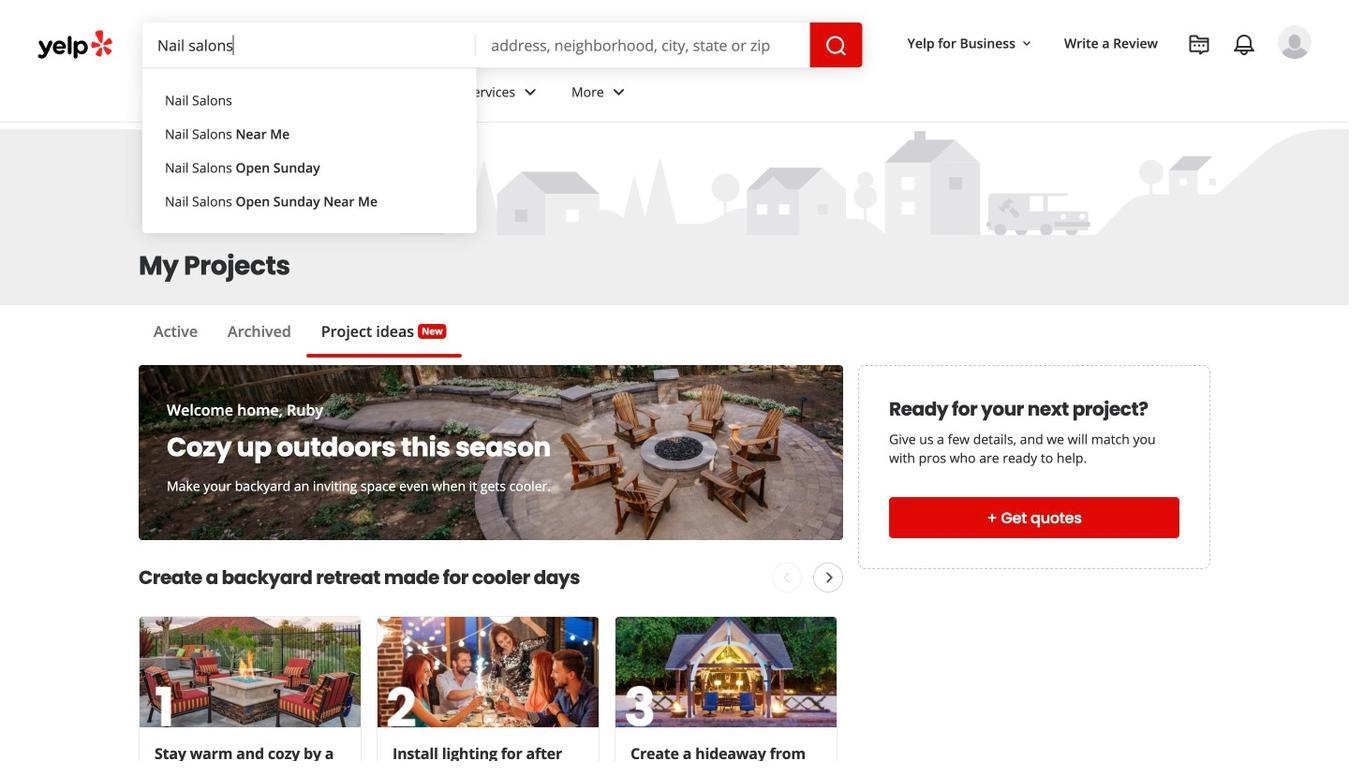 Task type: locate. For each thing, give the bounding box(es) containing it.
ruby a. image
[[1278, 25, 1312, 59]]

tab panel
[[139, 358, 1211, 365]]

None field
[[142, 22, 476, 67], [476, 22, 810, 67], [142, 22, 476, 67]]

address, neighborhood, city, state or zip text field
[[476, 22, 810, 67]]

next image
[[818, 567, 841, 590]]

tab list
[[139, 320, 462, 358]]

business categories element
[[142, 67, 1312, 122]]

none field address, neighborhood, city, state or zip
[[476, 22, 810, 67]]

1 24 chevron down v2 image from the left
[[519, 81, 542, 103]]

  text field
[[142, 22, 476, 67]]

None search field
[[142, 22, 863, 67]]

24 chevron down v2 image
[[519, 81, 542, 103], [608, 81, 630, 103]]

16 chevron down v2 image
[[1019, 36, 1034, 51]]

previous image
[[775, 567, 798, 590]]

0 horizontal spatial 24 chevron down v2 image
[[519, 81, 542, 103]]

1 horizontal spatial 24 chevron down v2 image
[[608, 81, 630, 103]]



Task type: describe. For each thing, give the bounding box(es) containing it.
2 24 chevron down v2 image from the left
[[608, 81, 630, 103]]

notifications image
[[1233, 34, 1256, 56]]

projects image
[[1188, 34, 1211, 56]]

user actions element
[[893, 23, 1338, 139]]

things to do, nail salons, plumbers text field
[[142, 22, 476, 67]]

search image
[[825, 35, 848, 57]]



Task type: vqa. For each thing, say whether or not it's contained in the screenshot.
Friends "element"
no



